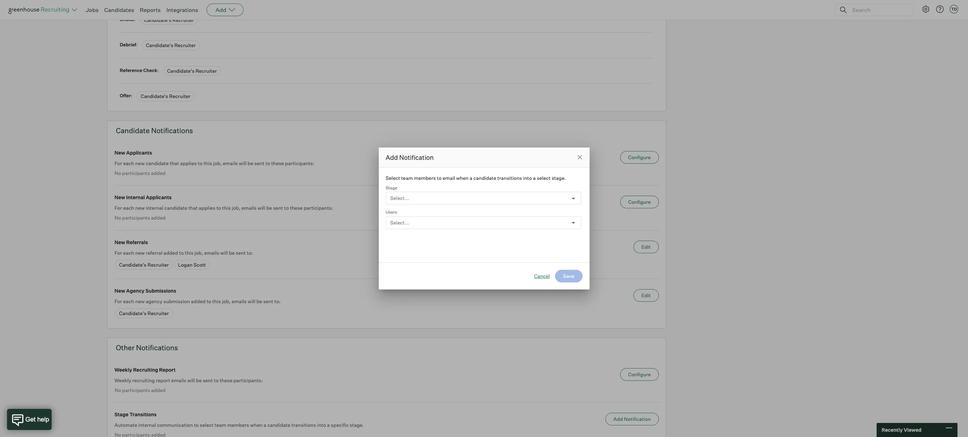 Task type: locate. For each thing, give the bounding box(es) containing it.
0 vertical spatial select...
[[390, 195, 409, 201]]

0 vertical spatial members
[[414, 175, 436, 181]]

onsite
[[120, 16, 134, 22]]

save button
[[555, 270, 583, 283]]

reference check :
[[120, 67, 160, 73]]

2 participants from the top
[[122, 215, 150, 221]]

for down "new agency submissions"
[[115, 298, 122, 304]]

candidate's down new referrals
[[119, 262, 146, 268]]

0 vertical spatial stage.
[[552, 175, 566, 181]]

weekly
[[115, 367, 132, 373], [115, 377, 131, 383]]

0 vertical spatial transitions
[[497, 175, 522, 181]]

0 horizontal spatial stage.
[[350, 422, 364, 428]]

notifications for candidate notifications
[[151, 126, 193, 135]]

applicants down candidate
[[126, 150, 152, 156]]

new for internal
[[135, 205, 145, 211]]

1 vertical spatial no participants added
[[115, 215, 166, 221]]

0 horizontal spatial notification
[[399, 154, 434, 161]]

1 select... from the top
[[390, 195, 409, 201]]

1 vertical spatial notifications
[[136, 343, 178, 352]]

1 horizontal spatial notification
[[624, 416, 651, 422]]

configure for other notifications
[[628, 371, 651, 377]]

new applicants
[[115, 150, 152, 156]]

1 configure button from the top
[[620, 151, 659, 164]]

1 horizontal spatial to:
[[274, 298, 281, 304]]

internal down transitions
[[138, 422, 156, 428]]

other
[[116, 343, 135, 352]]

add notification
[[386, 154, 434, 161], [614, 416, 651, 422]]

transitions
[[130, 412, 157, 418]]

new agency submissions
[[115, 288, 176, 294]]

0 vertical spatial when
[[456, 175, 469, 181]]

3 new from the top
[[115, 239, 125, 245]]

1 configure from the top
[[628, 154, 651, 160]]

no
[[115, 170, 121, 176], [115, 215, 121, 221], [115, 387, 121, 393]]

debrief
[[120, 42, 136, 48]]

new down new internal applicants
[[135, 205, 145, 211]]

recruiter for onsite :
[[173, 17, 194, 23]]

1 horizontal spatial transitions
[[497, 175, 522, 181]]

new left referrals
[[115, 239, 125, 245]]

1 vertical spatial notification
[[624, 416, 651, 422]]

each for applicants
[[123, 160, 134, 166]]

2 weekly from the top
[[115, 377, 131, 383]]

4 each from the top
[[123, 298, 134, 304]]

recruiter for reference check :
[[196, 68, 217, 74]]

1 vertical spatial members
[[227, 422, 249, 428]]

select... up 'users'
[[390, 195, 409, 201]]

for each new internal candidate that applies to this job, emails will be sent to these participants:
[[115, 205, 333, 211]]

each
[[123, 160, 134, 166], [123, 205, 134, 211], [123, 250, 134, 256], [123, 298, 134, 304]]

0 vertical spatial participants
[[122, 170, 150, 176]]

3 configure from the top
[[628, 371, 651, 377]]

3 each from the top
[[123, 250, 134, 256]]

check
[[143, 67, 157, 73]]

when inside add notification dialog
[[456, 175, 469, 181]]

users
[[386, 209, 397, 215]]

2 no participants added from the top
[[115, 215, 166, 221]]

1 horizontal spatial when
[[456, 175, 469, 181]]

1 vertical spatial add notification
[[614, 416, 651, 422]]

1 vertical spatial add
[[386, 154, 398, 161]]

0 horizontal spatial that
[[170, 160, 179, 166]]

applicants right the internal
[[146, 194, 172, 200]]

add
[[215, 6, 226, 13], [386, 154, 398, 161], [614, 416, 623, 422]]

2 vertical spatial participants:
[[234, 377, 263, 383]]

2 vertical spatial configure button
[[620, 368, 659, 381]]

0 horizontal spatial team
[[215, 422, 226, 428]]

to
[[198, 160, 202, 166], [266, 160, 270, 166], [437, 175, 442, 181], [216, 205, 221, 211], [284, 205, 289, 211], [179, 250, 184, 256], [207, 298, 211, 304], [214, 377, 219, 383], [194, 422, 199, 428]]

1 participants from the top
[[122, 170, 150, 176]]

stage inside add notification dialog
[[386, 185, 397, 190]]

new down candidate
[[115, 150, 125, 156]]

4 new from the top
[[115, 288, 125, 294]]

offer
[[120, 93, 131, 98]]

each down the internal
[[123, 205, 134, 211]]

4 for from the top
[[115, 298, 122, 304]]

job,
[[213, 160, 222, 166], [232, 205, 240, 211], [195, 250, 203, 256], [222, 298, 231, 304]]

each for internal
[[123, 205, 134, 211]]

no participants added down new applicants
[[115, 170, 166, 176]]

1 vertical spatial stage
[[115, 412, 128, 418]]

0 vertical spatial configure
[[628, 154, 651, 160]]

recently
[[882, 427, 903, 433]]

0 horizontal spatial members
[[227, 422, 249, 428]]

no participants added down new internal applicants
[[115, 215, 166, 221]]

to:
[[247, 250, 253, 256], [274, 298, 281, 304]]

added for weekly recruiting report
[[151, 387, 166, 393]]

1 vertical spatial stage.
[[350, 422, 364, 428]]

0 horizontal spatial add
[[215, 6, 226, 13]]

2 horizontal spatial add
[[614, 416, 623, 422]]

for for for each new internal candidate that applies to this job, emails will be sent to these participants:
[[115, 205, 122, 211]]

participants
[[122, 170, 150, 176], [122, 215, 150, 221], [122, 387, 150, 393]]

1 horizontal spatial stage
[[386, 185, 397, 190]]

0 horizontal spatial add notification
[[386, 154, 434, 161]]

1 each from the top
[[123, 160, 134, 166]]

added down report
[[151, 387, 166, 393]]

new down referrals
[[135, 250, 145, 256]]

2 vertical spatial no participants added
[[115, 387, 166, 393]]

0 horizontal spatial into
[[317, 422, 326, 428]]

0 vertical spatial team
[[401, 175, 413, 181]]

1 vertical spatial applies
[[199, 205, 215, 211]]

candidate's for reference check :
[[167, 68, 194, 74]]

for each new agency submission added to this job, emails will be sent to:
[[115, 298, 281, 304]]

notifications
[[151, 126, 193, 135], [136, 343, 178, 352]]

stage. inside add notification dialog
[[552, 175, 566, 181]]

2 edit from the top
[[642, 292, 651, 298]]

no participants added
[[115, 170, 166, 176], [115, 215, 166, 221], [115, 387, 166, 393]]

for each new candidate that applies to this job, emails will be sent to these participants:
[[115, 160, 314, 166]]

internal
[[126, 194, 145, 200]]

be
[[248, 160, 253, 166], [266, 205, 272, 211], [229, 250, 235, 256], [256, 298, 262, 304], [196, 377, 202, 383]]

1 horizontal spatial add
[[386, 154, 398, 161]]

weekly for weekly recruiting report emails will be sent to these participants:
[[115, 377, 131, 383]]

participants down new applicants
[[122, 170, 150, 176]]

2 new from the top
[[135, 205, 145, 211]]

2 configure button from the top
[[620, 196, 659, 208]]

2 select... from the top
[[390, 220, 409, 226]]

1 vertical spatial edit button
[[634, 289, 659, 302]]

: for debrief :
[[136, 42, 138, 48]]

4 new from the top
[[135, 298, 145, 304]]

1 horizontal spatial stage.
[[552, 175, 566, 181]]

participants for other
[[122, 387, 150, 393]]

new for new referrals
[[115, 239, 125, 245]]

3 participants from the top
[[122, 387, 150, 393]]

communication
[[157, 422, 193, 428]]

recruiting
[[132, 377, 155, 383]]

candidate's right check
[[167, 68, 194, 74]]

2 vertical spatial no
[[115, 387, 121, 393]]

2 vertical spatial participants
[[122, 387, 150, 393]]

2 configure from the top
[[628, 199, 651, 205]]

participants down the internal
[[122, 215, 150, 221]]

1 vertical spatial that
[[188, 205, 198, 211]]

select... down 'users'
[[390, 220, 409, 226]]

new left agency
[[115, 288, 125, 294]]

members inside add notification dialog
[[414, 175, 436, 181]]

added down new internal applicants
[[151, 215, 166, 221]]

1 vertical spatial participants
[[122, 215, 150, 221]]

1 new from the top
[[135, 160, 145, 166]]

added right referral
[[164, 250, 178, 256]]

stage down select at top left
[[386, 185, 397, 190]]

new down new applicants
[[135, 160, 145, 166]]

0 vertical spatial add
[[215, 6, 226, 13]]

edit button for for each new referral added to this job, emails will be sent to:
[[634, 241, 659, 253]]

weekly recruiting report
[[115, 367, 176, 373]]

candidate notifications
[[116, 126, 193, 135]]

will
[[239, 160, 247, 166], [258, 205, 265, 211], [220, 250, 228, 256], [248, 298, 255, 304], [187, 377, 195, 383]]

1 vertical spatial configure button
[[620, 196, 659, 208]]

jobs
[[86, 6, 99, 13]]

2 horizontal spatial these
[[290, 205, 303, 211]]

reports link
[[140, 6, 161, 13]]

each down new referrals
[[123, 250, 134, 256]]

recruiter for offer :
[[169, 93, 190, 99]]

2 each from the top
[[123, 205, 134, 211]]

added
[[151, 170, 166, 176], [151, 215, 166, 221], [164, 250, 178, 256], [191, 298, 206, 304], [151, 387, 166, 393]]

1 vertical spatial select
[[200, 422, 213, 428]]

add notification inside add notification button
[[614, 416, 651, 422]]

candidate's
[[144, 17, 171, 23], [146, 42, 173, 48], [167, 68, 194, 74], [141, 93, 168, 99], [119, 262, 146, 268], [119, 310, 146, 316]]

0 vertical spatial applicants
[[126, 150, 152, 156]]

candidate's recruiter
[[144, 17, 194, 23], [146, 42, 196, 48], [167, 68, 217, 74], [141, 93, 190, 99], [119, 262, 169, 268], [119, 310, 169, 316]]

into
[[523, 175, 532, 181], [317, 422, 326, 428]]

for down new internal applicants
[[115, 205, 122, 211]]

for for for each new referral added to this job, emails will be sent to:
[[115, 250, 122, 256]]

1 for from the top
[[115, 160, 122, 166]]

weekly left recruiting
[[115, 377, 131, 383]]

1 vertical spatial when
[[250, 422, 263, 428]]

candidate's up check
[[146, 42, 173, 48]]

select
[[386, 175, 400, 181]]

internal
[[146, 205, 163, 211], [138, 422, 156, 428]]

applies
[[180, 160, 197, 166], [199, 205, 215, 211]]

2 edit button from the top
[[634, 289, 659, 302]]

0 vertical spatial select
[[537, 175, 551, 181]]

0 vertical spatial configure button
[[620, 151, 659, 164]]

a
[[470, 175, 472, 181], [533, 175, 536, 181], [264, 422, 266, 428], [327, 422, 330, 428]]

weekly for weekly recruiting report
[[115, 367, 132, 373]]

add notification button
[[605, 413, 659, 426]]

0 vertical spatial edit
[[642, 244, 651, 250]]

stage for stage
[[386, 185, 397, 190]]

no down new applicants
[[115, 170, 121, 176]]

save
[[563, 273, 574, 279]]

new for new applicants
[[115, 150, 125, 156]]

2 vertical spatial configure
[[628, 371, 651, 377]]

0 vertical spatial no
[[115, 170, 121, 176]]

1 horizontal spatial team
[[401, 175, 413, 181]]

3 no from the top
[[115, 387, 121, 393]]

1 vertical spatial edit
[[642, 292, 651, 298]]

1 vertical spatial no
[[115, 215, 121, 221]]

1 vertical spatial weekly
[[115, 377, 131, 383]]

0 vertical spatial stage
[[386, 185, 397, 190]]

3 no participants added from the top
[[115, 387, 166, 393]]

3 new from the top
[[135, 250, 145, 256]]

integrations link
[[166, 6, 198, 13]]

candidate's recruiter for onsite :
[[144, 17, 194, 23]]

notification
[[399, 154, 434, 161], [624, 416, 651, 422]]

no up new referrals
[[115, 215, 121, 221]]

1 edit button from the top
[[634, 241, 659, 253]]

0 vertical spatial edit button
[[634, 241, 659, 253]]

select
[[537, 175, 551, 181], [200, 422, 213, 428]]

new for candidate
[[135, 160, 145, 166]]

0 horizontal spatial applies
[[180, 160, 197, 166]]

submission
[[164, 298, 190, 304]]

participants down recruiting
[[122, 387, 150, 393]]

for down new referrals
[[115, 250, 122, 256]]

no up stage transitions
[[115, 387, 121, 393]]

candidate
[[146, 160, 169, 166], [474, 175, 496, 181], [164, 205, 187, 211], [268, 422, 290, 428]]

1 vertical spatial select...
[[390, 220, 409, 226]]

3 for from the top
[[115, 250, 122, 256]]

integrations
[[166, 6, 198, 13]]

new for agency
[[135, 298, 145, 304]]

add button
[[207, 4, 244, 16]]

each down new applicants
[[123, 160, 134, 166]]

1 horizontal spatial applies
[[199, 205, 215, 211]]

new
[[135, 160, 145, 166], [135, 205, 145, 211], [135, 250, 145, 256], [135, 298, 145, 304]]

0 horizontal spatial these
[[220, 377, 232, 383]]

for down new applicants
[[115, 160, 122, 166]]

0 vertical spatial notifications
[[151, 126, 193, 135]]

candidates link
[[104, 6, 134, 13]]

1 horizontal spatial that
[[188, 205, 198, 211]]

automate internal communication to select team members when a candidate transitions into a specific stage.
[[115, 422, 364, 428]]

reports
[[140, 6, 161, 13]]

1 no participants added from the top
[[115, 170, 166, 176]]

1 vertical spatial into
[[317, 422, 326, 428]]

edit button
[[634, 241, 659, 253], [634, 289, 659, 302]]

each down agency
[[123, 298, 134, 304]]

weekly down other
[[115, 367, 132, 373]]

each for agency
[[123, 298, 134, 304]]

0 vertical spatial into
[[523, 175, 532, 181]]

0 horizontal spatial stage
[[115, 412, 128, 418]]

recruiter for debrief :
[[174, 42, 196, 48]]

1 edit from the top
[[642, 244, 651, 250]]

reference
[[120, 67, 142, 73]]

applicants
[[126, 150, 152, 156], [146, 194, 172, 200]]

candidate's down reports 'link'
[[144, 17, 171, 23]]

candidate's down check
[[141, 93, 168, 99]]

new down agency
[[135, 298, 145, 304]]

for for for each new agency submission added to this job, emails will be sent to:
[[115, 298, 122, 304]]

configure
[[628, 154, 651, 160], [628, 199, 651, 205], [628, 371, 651, 377]]

1 vertical spatial internal
[[138, 422, 156, 428]]

stage
[[386, 185, 397, 190], [115, 412, 128, 418]]

recruiting
[[133, 367, 158, 373]]

this
[[204, 160, 212, 166], [222, 205, 231, 211], [185, 250, 193, 256], [212, 298, 221, 304]]

2 for from the top
[[115, 205, 122, 211]]

0 vertical spatial these
[[271, 160, 284, 166]]

configure button
[[620, 151, 659, 164], [620, 196, 659, 208], [620, 368, 659, 381]]

2 new from the top
[[115, 194, 125, 200]]

0 vertical spatial add notification
[[386, 154, 434, 161]]

1 horizontal spatial into
[[523, 175, 532, 181]]

td button
[[949, 4, 960, 15]]

0 vertical spatial weekly
[[115, 367, 132, 373]]

1 horizontal spatial select
[[537, 175, 551, 181]]

select...
[[390, 195, 409, 201], [390, 220, 409, 226]]

internal down new internal applicants
[[146, 205, 163, 211]]

no for other
[[115, 387, 121, 393]]

candidate inside add notification dialog
[[474, 175, 496, 181]]

new
[[115, 150, 125, 156], [115, 194, 125, 200], [115, 239, 125, 245], [115, 288, 125, 294]]

2 vertical spatial add
[[614, 416, 623, 422]]

report
[[156, 377, 170, 383]]

1 vertical spatial configure
[[628, 199, 651, 205]]

added up new internal applicants
[[151, 170, 166, 176]]

these
[[271, 160, 284, 166], [290, 205, 303, 211], [220, 377, 232, 383]]

: for onsite :
[[134, 16, 136, 22]]

1 new from the top
[[115, 150, 125, 156]]

1 horizontal spatial members
[[414, 175, 436, 181]]

no participants added down recruiting
[[115, 387, 166, 393]]

3 configure button from the top
[[620, 368, 659, 381]]

0 vertical spatial no participants added
[[115, 170, 166, 176]]

1 vertical spatial team
[[215, 422, 226, 428]]

1 vertical spatial transitions
[[291, 422, 316, 428]]

added for new applicants
[[151, 170, 166, 176]]

team inside add notification dialog
[[401, 175, 413, 181]]

1 horizontal spatial these
[[271, 160, 284, 166]]

new left the internal
[[115, 194, 125, 200]]

participants:
[[285, 160, 314, 166], [304, 205, 333, 211], [234, 377, 263, 383]]

0 vertical spatial internal
[[146, 205, 163, 211]]

stage up the automate
[[115, 412, 128, 418]]

0 vertical spatial notification
[[399, 154, 434, 161]]

members
[[414, 175, 436, 181], [227, 422, 249, 428]]

transitions
[[497, 175, 522, 181], [291, 422, 316, 428]]

1 no from the top
[[115, 170, 121, 176]]

for
[[115, 160, 122, 166], [115, 205, 122, 211], [115, 250, 122, 256], [115, 298, 122, 304]]

1 weekly from the top
[[115, 367, 132, 373]]

participants for candidate
[[122, 170, 150, 176]]

that
[[170, 160, 179, 166], [188, 205, 198, 211]]

sent
[[254, 160, 264, 166], [273, 205, 283, 211], [236, 250, 246, 256], [263, 298, 273, 304], [203, 377, 213, 383]]

1 horizontal spatial add notification
[[614, 416, 651, 422]]

0 horizontal spatial to:
[[247, 250, 253, 256]]

select... for users
[[390, 220, 409, 226]]

emails
[[223, 160, 238, 166], [242, 205, 257, 211], [204, 250, 219, 256], [232, 298, 247, 304], [171, 377, 186, 383]]



Task type: describe. For each thing, give the bounding box(es) containing it.
new for referral
[[135, 250, 145, 256]]

td button
[[950, 5, 958, 13]]

add notification inside add notification dialog
[[386, 154, 434, 161]]

td
[[951, 7, 957, 12]]

scott
[[194, 262, 206, 268]]

logan scott
[[178, 262, 206, 268]]

no participants added for candidate
[[115, 170, 166, 176]]

1 vertical spatial these
[[290, 205, 303, 211]]

Search text field
[[851, 5, 907, 15]]

to inside add notification dialog
[[437, 175, 442, 181]]

0 horizontal spatial transitions
[[291, 422, 316, 428]]

0 vertical spatial participants:
[[285, 160, 314, 166]]

configure for candidate notifications
[[628, 154, 651, 160]]

debrief :
[[120, 42, 139, 48]]

select... for stage
[[390, 195, 409, 201]]

candidate's for onsite :
[[144, 17, 171, 23]]

stage for stage transitions
[[115, 412, 128, 418]]

candidate's recruiter for offer :
[[141, 93, 190, 99]]

add inside button
[[614, 416, 623, 422]]

into inside add notification dialog
[[523, 175, 532, 181]]

jobs link
[[86, 6, 99, 13]]

1 vertical spatial participants:
[[304, 205, 333, 211]]

add inside popup button
[[215, 6, 226, 13]]

added right submission
[[191, 298, 206, 304]]

select inside add notification dialog
[[537, 175, 551, 181]]

new for new agency submissions
[[115, 288, 125, 294]]

0 horizontal spatial when
[[250, 422, 263, 428]]

0 vertical spatial applies
[[180, 160, 197, 166]]

select team members to email when a candidate transitions into a select stage.
[[386, 175, 566, 181]]

no participants added for other
[[115, 387, 166, 393]]

automate
[[115, 422, 137, 428]]

add notification dialog
[[379, 148, 590, 290]]

candidates
[[104, 6, 134, 13]]

candidate's recruiter for reference check :
[[167, 68, 217, 74]]

greenhouse recruiting image
[[8, 6, 72, 14]]

report
[[159, 367, 176, 373]]

recently viewed
[[882, 427, 922, 433]]

logan
[[178, 262, 193, 268]]

candidate's for debrief :
[[146, 42, 173, 48]]

1 vertical spatial to:
[[274, 298, 281, 304]]

agency
[[126, 288, 144, 294]]

configure image
[[922, 5, 930, 13]]

onsite :
[[120, 16, 137, 22]]

edit button for for each new agency submission added to this job, emails will be sent to:
[[634, 289, 659, 302]]

other notifications
[[116, 343, 178, 352]]

2 no from the top
[[115, 215, 121, 221]]

viewed
[[904, 427, 922, 433]]

0 horizontal spatial select
[[200, 422, 213, 428]]

referral
[[146, 250, 162, 256]]

new for new internal applicants
[[115, 194, 125, 200]]

notification inside dialog
[[399, 154, 434, 161]]

0 vertical spatial to:
[[247, 250, 253, 256]]

configure button for candidate notifications
[[620, 151, 659, 164]]

for each new referral added to this job, emails will be sent to:
[[115, 250, 253, 256]]

add inside dialog
[[386, 154, 398, 161]]

configure button for other notifications
[[620, 368, 659, 381]]

candidate's for offer :
[[141, 93, 168, 99]]

notification inside button
[[624, 416, 651, 422]]

no for candidate
[[115, 170, 121, 176]]

new referrals
[[115, 239, 148, 245]]

each for referrals
[[123, 250, 134, 256]]

cancel
[[534, 273, 550, 279]]

new internal applicants
[[115, 194, 172, 200]]

notifications for other notifications
[[136, 343, 178, 352]]

agency
[[146, 298, 163, 304]]

candidate's recruiter for debrief :
[[146, 42, 196, 48]]

2 vertical spatial these
[[220, 377, 232, 383]]

stage transitions
[[115, 412, 157, 418]]

for for for each new candidate that applies to this job, emails will be sent to these participants:
[[115, 160, 122, 166]]

1 vertical spatial applicants
[[146, 194, 172, 200]]

cancel link
[[534, 273, 550, 280]]

weekly recruiting report emails will be sent to these participants:
[[115, 377, 263, 383]]

added for new internal applicants
[[151, 215, 166, 221]]

offer :
[[120, 93, 133, 98]]

edit for for each new referral added to this job, emails will be sent to:
[[642, 244, 651, 250]]

0 vertical spatial that
[[170, 160, 179, 166]]

referrals
[[126, 239, 148, 245]]

email
[[443, 175, 455, 181]]

candidate's down agency
[[119, 310, 146, 316]]

: for offer :
[[131, 93, 132, 98]]

specific
[[331, 422, 349, 428]]

submissions
[[145, 288, 176, 294]]

candidate
[[116, 126, 150, 135]]

edit for for each new agency submission added to this job, emails will be sent to:
[[642, 292, 651, 298]]

transitions inside add notification dialog
[[497, 175, 522, 181]]



Task type: vqa. For each thing, say whether or not it's contained in the screenshot.


